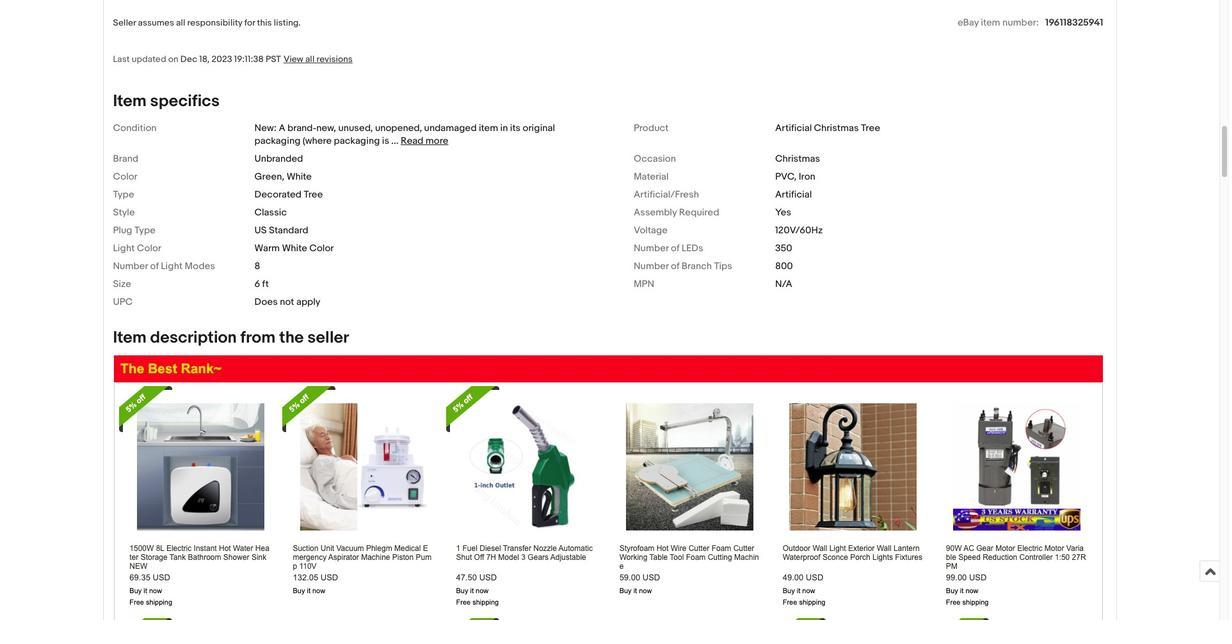 Task type: vqa. For each thing, say whether or not it's contained in the screenshot.


Task type: locate. For each thing, give the bounding box(es) containing it.
white
[[287, 171, 312, 183], [282, 242, 307, 255]]

6 ft
[[254, 278, 269, 290]]

modes
[[185, 260, 215, 273]]

revisions
[[316, 54, 353, 65]]

number:
[[1002, 17, 1039, 29]]

of for branch
[[671, 260, 679, 273]]

light color
[[113, 242, 161, 255]]

2 artificial from the top
[[775, 189, 812, 201]]

classic
[[254, 207, 287, 219]]

color right warm
[[309, 242, 334, 255]]

read more button
[[401, 135, 448, 147]]

type
[[113, 189, 134, 201], [134, 225, 156, 237]]

new: a brand-new, unused, unopened, undamaged item in its original packaging (where packaging is ...
[[254, 122, 555, 147]]

type up light color
[[134, 225, 156, 237]]

more
[[426, 135, 448, 147]]

number down the voltage
[[634, 242, 669, 255]]

artificial for artificial
[[775, 189, 812, 201]]

1 vertical spatial all
[[305, 54, 314, 65]]

0 vertical spatial light
[[113, 242, 135, 255]]

seller
[[113, 17, 136, 28]]

0 horizontal spatial tree
[[304, 189, 323, 201]]

0 vertical spatial item
[[981, 17, 1000, 29]]

of down number of leds
[[671, 260, 679, 273]]

light down plug
[[113, 242, 135, 255]]

1 horizontal spatial item
[[981, 17, 1000, 29]]

artificial down pvc, iron
[[775, 189, 812, 201]]

1 vertical spatial white
[[282, 242, 307, 255]]

all right assumes
[[176, 17, 185, 28]]

artificial
[[775, 122, 812, 134], [775, 189, 812, 201]]

0 horizontal spatial light
[[113, 242, 135, 255]]

white down standard
[[282, 242, 307, 255]]

last updated on dec 18, 2023 19:11:38 pst view all revisions
[[113, 54, 353, 65]]

seller assumes all responsibility for this listing.
[[113, 17, 301, 28]]

ebay
[[958, 17, 979, 29]]

dec
[[180, 54, 197, 65]]

18,
[[199, 54, 210, 65]]

mpn
[[634, 278, 654, 290]]

of down light color
[[150, 260, 159, 273]]

number
[[634, 242, 669, 255], [113, 260, 148, 273], [634, 260, 669, 273]]

standard
[[269, 225, 308, 237]]

0 horizontal spatial packaging
[[254, 135, 300, 147]]

light left "modes"
[[161, 260, 183, 273]]

2023
[[212, 54, 232, 65]]

0 vertical spatial artificial
[[775, 122, 812, 134]]

packaging
[[254, 135, 300, 147], [334, 135, 380, 147]]

warm white color
[[254, 242, 334, 255]]

0 horizontal spatial item
[[479, 122, 498, 134]]

0 vertical spatial item
[[113, 91, 147, 111]]

new,
[[316, 122, 336, 134]]

condition
[[113, 122, 157, 134]]

item for item specifics
[[113, 91, 147, 111]]

material
[[634, 171, 669, 183]]

branch
[[682, 260, 712, 273]]

number for number of leds
[[634, 242, 669, 255]]

christmas
[[814, 122, 859, 134], [775, 153, 820, 165]]

of
[[671, 242, 679, 255], [150, 260, 159, 273], [671, 260, 679, 273]]

required
[[679, 207, 719, 219]]

artificial up pvc, iron
[[775, 122, 812, 134]]

2 packaging from the left
[[334, 135, 380, 147]]

350
[[775, 242, 792, 255]]

1 vertical spatial tree
[[304, 189, 323, 201]]

the
[[279, 328, 304, 348]]

tree
[[861, 122, 880, 134], [304, 189, 323, 201]]

pst
[[266, 54, 281, 65]]

of for light
[[150, 260, 159, 273]]

0 horizontal spatial all
[[176, 17, 185, 28]]

not
[[280, 296, 294, 308]]

in
[[500, 122, 508, 134]]

christmas up iron
[[814, 122, 859, 134]]

1 horizontal spatial packaging
[[334, 135, 380, 147]]

occasion
[[634, 153, 676, 165]]

0 vertical spatial tree
[[861, 122, 880, 134]]

christmas up pvc, iron
[[775, 153, 820, 165]]

item left in
[[479, 122, 498, 134]]

artificial for artificial christmas tree
[[775, 122, 812, 134]]

number up the mpn
[[634, 260, 669, 273]]

for
[[244, 17, 255, 28]]

type up style
[[113, 189, 134, 201]]

color
[[113, 171, 138, 183], [137, 242, 161, 255], [309, 242, 334, 255]]

1 artificial from the top
[[775, 122, 812, 134]]

number down light color
[[113, 260, 148, 273]]

...
[[391, 135, 399, 147]]

1 vertical spatial artificial
[[775, 189, 812, 201]]

all
[[176, 17, 185, 28], [305, 54, 314, 65]]

1 vertical spatial item
[[113, 328, 147, 348]]

item
[[981, 17, 1000, 29], [479, 122, 498, 134]]

196118325941
[[1045, 17, 1103, 29]]

1 packaging from the left
[[254, 135, 300, 147]]

us
[[254, 225, 267, 237]]

unused,
[[338, 122, 373, 134]]

tips
[[714, 260, 732, 273]]

of left leds at the top right of the page
[[671, 242, 679, 255]]

1 vertical spatial item
[[479, 122, 498, 134]]

number of light modes
[[113, 260, 215, 273]]

0 vertical spatial all
[[176, 17, 185, 28]]

read
[[401, 135, 423, 147]]

item down upc
[[113, 328, 147, 348]]

white up decorated tree
[[287, 171, 312, 183]]

all right view
[[305, 54, 314, 65]]

item up condition
[[113, 91, 147, 111]]

0 vertical spatial white
[[287, 171, 312, 183]]

product
[[634, 122, 669, 134]]

8
[[254, 260, 260, 273]]

us standard
[[254, 225, 308, 237]]

packaging down a
[[254, 135, 300, 147]]

of for leds
[[671, 242, 679, 255]]

is
[[382, 135, 389, 147]]

item right ebay
[[981, 17, 1000, 29]]

1 item from the top
[[113, 91, 147, 111]]

responsibility
[[187, 17, 242, 28]]

1 horizontal spatial light
[[161, 260, 183, 273]]

1 horizontal spatial tree
[[861, 122, 880, 134]]

(where
[[303, 135, 332, 147]]

item
[[113, 91, 147, 111], [113, 328, 147, 348]]

2 item from the top
[[113, 328, 147, 348]]

packaging down 'unused,'
[[334, 135, 380, 147]]

artificial/fresh
[[634, 189, 699, 201]]

white for green,
[[287, 171, 312, 183]]

this
[[257, 17, 272, 28]]

voltage
[[634, 225, 668, 237]]

0 vertical spatial type
[[113, 189, 134, 201]]

original
[[523, 122, 555, 134]]



Task type: describe. For each thing, give the bounding box(es) containing it.
last
[[113, 54, 130, 65]]

white for warm
[[282, 242, 307, 255]]

item inside new: a brand-new, unused, unopened, undamaged item in its original packaging (where packaging is ...
[[479, 122, 498, 134]]

item description from the seller
[[113, 328, 349, 348]]

size
[[113, 278, 131, 290]]

number for number of light modes
[[113, 260, 148, 273]]

unbranded
[[254, 153, 303, 165]]

leds
[[682, 242, 703, 255]]

brand-
[[287, 122, 316, 134]]

800
[[775, 260, 793, 273]]

plug type
[[113, 225, 156, 237]]

1 vertical spatial christmas
[[775, 153, 820, 165]]

upc
[[113, 296, 133, 308]]

ft
[[262, 278, 269, 290]]

view
[[284, 54, 303, 65]]

green, white
[[254, 171, 312, 183]]

view all revisions link
[[281, 53, 353, 65]]

listing.
[[274, 17, 301, 28]]

item specifics
[[113, 91, 220, 111]]

plug
[[113, 225, 132, 237]]

undamaged
[[424, 122, 477, 134]]

brand
[[113, 153, 138, 165]]

0 vertical spatial christmas
[[814, 122, 859, 134]]

decorated tree
[[254, 189, 323, 201]]

updated
[[132, 54, 166, 65]]

n/a
[[775, 278, 792, 290]]

number for number of branch tips
[[634, 260, 669, 273]]

color down brand
[[113, 171, 138, 183]]

warm
[[254, 242, 280, 255]]

does
[[254, 296, 278, 308]]

a
[[279, 122, 285, 134]]

6
[[254, 278, 260, 290]]

assembly
[[634, 207, 677, 219]]

new:
[[254, 122, 277, 134]]

number of leds
[[634, 242, 703, 255]]

artificial christmas tree
[[775, 122, 880, 134]]

number of branch tips
[[634, 260, 732, 273]]

yes
[[775, 207, 791, 219]]

unopened,
[[375, 122, 422, 134]]

19:11:38
[[234, 54, 264, 65]]

apply
[[296, 296, 320, 308]]

1 horizontal spatial all
[[305, 54, 314, 65]]

on
[[168, 54, 178, 65]]

pvc,
[[775, 171, 797, 183]]

read more
[[401, 135, 448, 147]]

assembly required
[[634, 207, 719, 219]]

green,
[[254, 171, 284, 183]]

from
[[240, 328, 276, 348]]

decorated
[[254, 189, 302, 201]]

does not apply
[[254, 296, 320, 308]]

specifics
[[150, 91, 220, 111]]

120v/60hz
[[775, 225, 823, 237]]

seller
[[307, 328, 349, 348]]

iron
[[799, 171, 815, 183]]

pvc, iron
[[775, 171, 815, 183]]

1 vertical spatial type
[[134, 225, 156, 237]]

item for item description from the seller
[[113, 328, 147, 348]]

1 vertical spatial light
[[161, 260, 183, 273]]

description
[[150, 328, 237, 348]]

color down plug type
[[137, 242, 161, 255]]

style
[[113, 207, 135, 219]]

its
[[510, 122, 521, 134]]

ebay item number: 196118325941
[[958, 17, 1103, 29]]

assumes
[[138, 17, 174, 28]]



